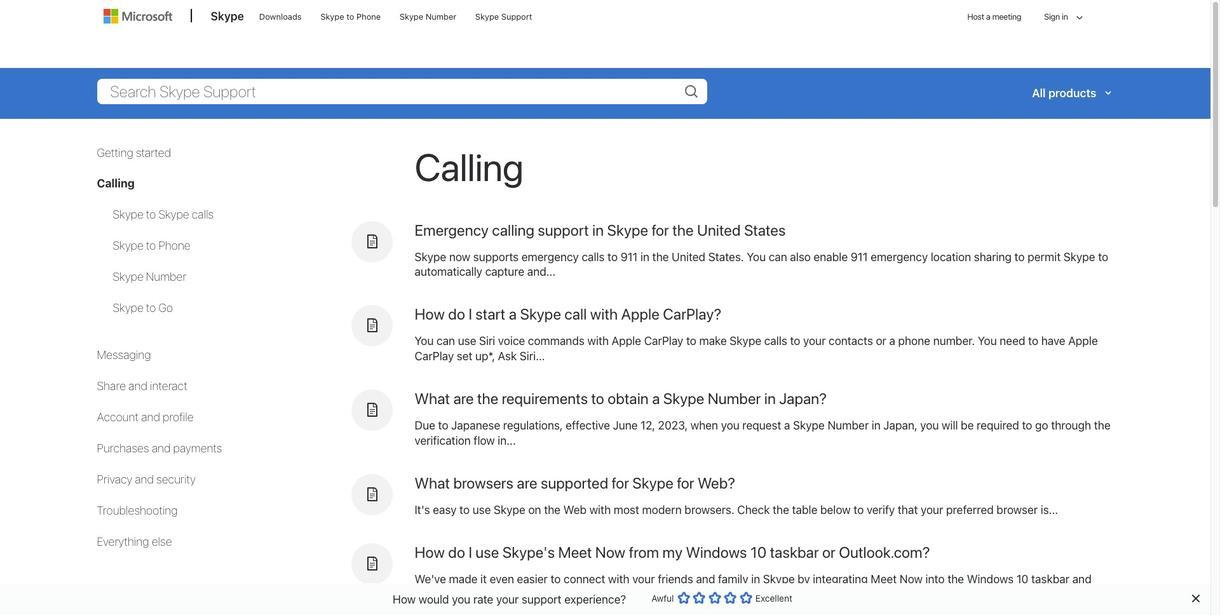 Task type: locate. For each thing, give the bounding box(es) containing it.
skype now supports emergency calls to 911 in the united states. you can also enable 911 emergency location sharing to permit skype to automatically capture and...
[[415, 250, 1109, 279]]

1 what from the top
[[415, 390, 450, 408]]

skype number inside tab list
[[113, 270, 187, 284]]

can
[[769, 250, 787, 263], [437, 335, 455, 348]]

effective
[[566, 419, 610, 432]]

taskbar inside we've made it even easier to connect with your friends and family in skype by integrating meet now into the windows 10 taskbar and outlook.com. learn more about...
[[1032, 573, 1070, 586]]

japanese
[[451, 419, 500, 432]]

with inside you can use siri voice commands with apple carplay to make skype calls to your contacts or a phone number. you need to have apple carplay set up*, ask siri...
[[588, 335, 609, 348]]

a right host
[[986, 11, 991, 22]]

meet up connect
[[558, 544, 592, 561]]

0 horizontal spatial meet
[[558, 544, 592, 561]]

1 vertical spatial carplay
[[415, 350, 454, 363]]

the inside we've made it even easier to connect with your friends and family in skype by integrating meet now into the windows 10 taskbar and outlook.com. learn more about...
[[948, 573, 964, 586]]

skype number link
[[394, 1, 462, 31], [113, 270, 187, 284]]

how would you rate your support experience? list box
[[677, 589, 753, 612]]

0 vertical spatial phone
[[357, 11, 381, 22]]

sign
[[1044, 11, 1060, 22]]

tab list containing skype to skype calls
[[97, 207, 338, 316]]

now left from
[[595, 544, 626, 561]]

calling
[[415, 144, 523, 189], [97, 177, 135, 190]]

you right when
[[721, 419, 740, 432]]

emergency
[[522, 250, 579, 263], [871, 250, 928, 263]]

use down browsers
[[473, 504, 491, 517]]

what up due
[[415, 390, 450, 408]]

a inside you can use siri voice commands with apple carplay to make skype calls to your contacts or a phone number. you need to have apple carplay set up*, ask siri...
[[890, 335, 896, 348]]

1 vertical spatial i
[[469, 544, 472, 561]]

skype
[[211, 10, 244, 23], [321, 11, 344, 22], [400, 11, 423, 22], [475, 11, 499, 22], [113, 208, 143, 221], [159, 208, 189, 221], [607, 221, 648, 239], [113, 239, 143, 253], [415, 250, 446, 263], [1064, 250, 1096, 263], [113, 270, 143, 284], [113, 301, 143, 315], [520, 305, 561, 323], [730, 335, 762, 348], [663, 390, 705, 408], [793, 419, 825, 432], [633, 474, 674, 492], [494, 504, 526, 517], [763, 573, 795, 586]]

1 horizontal spatial are
[[517, 474, 537, 492]]

also
[[790, 250, 811, 263]]

how would you rate your support experience?
[[393, 593, 626, 606]]

1 horizontal spatial skype to phone link
[[315, 1, 387, 31]]

0 vertical spatial 10
[[751, 544, 767, 561]]

1 vertical spatial skype number
[[113, 270, 187, 284]]

how up we've
[[415, 544, 445, 561]]

1 vertical spatial or
[[823, 544, 836, 561]]

number left the japan, in the right of the page
[[828, 419, 869, 432]]

else
[[152, 535, 172, 548]]

start
[[476, 305, 506, 323]]

support down easier
[[522, 593, 562, 606]]

skype number for skype to go
[[113, 270, 187, 284]]

1 vertical spatial now
[[900, 573, 923, 586]]

emergency up and...
[[522, 250, 579, 263]]

0 horizontal spatial taskbar
[[770, 544, 819, 561]]

rate
[[473, 593, 494, 606]]

learn
[[486, 588, 515, 601]]

june
[[613, 419, 638, 432]]

0 horizontal spatial skype to phone link
[[113, 239, 191, 253]]

getting started
[[97, 146, 171, 159]]

privacy
[[97, 473, 132, 486]]

carplay?
[[663, 305, 722, 323]]

1 horizontal spatial now
[[900, 573, 923, 586]]

1 horizontal spatial 10
[[1017, 573, 1029, 586]]

skype inside due to japanese regulations, effective june 12, 2023, when you request a skype number in japan, you will be required to go through the verification flow in...
[[793, 419, 825, 432]]

location
[[931, 250, 971, 263]]

you left siri
[[415, 335, 434, 348]]

1 horizontal spatial can
[[769, 250, 787, 263]]

use
[[458, 335, 476, 348], [473, 504, 491, 517], [476, 544, 499, 561]]

do for start
[[448, 305, 465, 323]]

1 vertical spatial 10
[[1017, 573, 1029, 586]]

can left siri
[[437, 335, 455, 348]]

automatically
[[415, 265, 483, 279]]

1 horizontal spatial calling
[[415, 144, 523, 189]]

due to japanese regulations, effective june 12, 2023, when you request a skype number in japan, you will be required to go through the verification flow in...
[[415, 419, 1111, 448]]

japan?
[[779, 390, 827, 408]]

1 horizontal spatial skype to phone
[[321, 11, 381, 22]]

2 vertical spatial use
[[476, 544, 499, 561]]

1 vertical spatial meet
[[871, 573, 897, 586]]

dismiss the survey image
[[1191, 594, 1201, 604]]

or right contacts
[[876, 335, 887, 348]]

0 vertical spatial skype number
[[400, 11, 457, 22]]

1 horizontal spatial meet
[[871, 573, 897, 586]]

phone for downloads
[[357, 11, 381, 22]]

you down states
[[747, 250, 766, 263]]

0 vertical spatial what
[[415, 390, 450, 408]]

1 horizontal spatial taskbar
[[1032, 573, 1070, 586]]

are up 'on'
[[517, 474, 537, 492]]

awful
[[652, 593, 674, 604]]

calls inside skype now supports emergency calls to 911 in the united states. you can also enable 911 emergency location sharing to permit skype to automatically capture and...
[[582, 250, 605, 263]]

you
[[721, 419, 740, 432], [921, 419, 939, 432], [452, 593, 471, 606]]

how down the automatically
[[415, 305, 445, 323]]

now left into
[[900, 573, 923, 586]]

2 horizontal spatial calls
[[765, 335, 787, 348]]

purchases and payments link
[[97, 442, 222, 455]]

1 vertical spatial skype number link
[[113, 270, 187, 284]]

meet
[[558, 544, 592, 561], [871, 573, 897, 586]]

your left contacts
[[803, 335, 826, 348]]

can inside skype now supports emergency calls to 911 in the united states. you can also enable 911 emergency location sharing to permit skype to automatically capture and...
[[769, 250, 787, 263]]

0 horizontal spatial skype number link
[[113, 270, 187, 284]]

you left will
[[921, 419, 939, 432]]

0 horizontal spatial emergency
[[522, 250, 579, 263]]

0 vertical spatial can
[[769, 250, 787, 263]]

1 horizontal spatial skype number link
[[394, 1, 462, 31]]

0 vertical spatial skype to phone
[[321, 11, 381, 22]]

911 down emergency calling support in skype for the united states
[[621, 250, 638, 263]]

downloads
[[259, 11, 302, 22]]

2 vertical spatial calls
[[765, 335, 787, 348]]

1 do from the top
[[448, 305, 465, 323]]

a inside due to japanese regulations, effective june 12, 2023, when you request a skype number in japan, you will be required to go through the verification flow in...
[[784, 419, 790, 432]]

how left the would on the bottom of page
[[393, 593, 416, 606]]

call
[[565, 305, 587, 323]]

2 option from the left
[[693, 592, 706, 605]]

1 vertical spatial united
[[672, 250, 706, 263]]

0 horizontal spatial skype number
[[113, 270, 187, 284]]

use up it
[[476, 544, 499, 561]]

to inside we've made it even easier to connect with your friends and family in skype by integrating meet now into the windows 10 taskbar and outlook.com. learn more about...
[[551, 573, 561, 586]]

i left start
[[469, 305, 472, 323]]

skype to phone link
[[315, 1, 387, 31], [113, 239, 191, 253]]

use up set
[[458, 335, 476, 348]]

troubleshooting
[[97, 504, 178, 517]]

0 vertical spatial or
[[876, 335, 887, 348]]

911 right enable
[[851, 250, 868, 263]]

1 horizontal spatial emergency
[[871, 250, 928, 263]]

1 emergency from the left
[[522, 250, 579, 263]]

1 horizontal spatial 911
[[851, 250, 868, 263]]

5 option from the left
[[740, 592, 753, 605]]

1 vertical spatial windows
[[967, 573, 1014, 586]]

0 horizontal spatial you
[[452, 593, 471, 606]]

can left also
[[769, 250, 787, 263]]

1 vertical spatial how
[[415, 544, 445, 561]]

0 horizontal spatial windows
[[686, 544, 747, 561]]

will
[[942, 419, 958, 432]]

10
[[751, 544, 767, 561], [1017, 573, 1029, 586]]

1 vertical spatial taskbar
[[1032, 573, 1070, 586]]

you
[[747, 250, 766, 263], [415, 335, 434, 348], [978, 335, 997, 348]]

siri...
[[520, 350, 545, 363]]

or up "integrating"
[[823, 544, 836, 561]]

carplay down "carplay?"
[[644, 335, 684, 348]]

profile
[[163, 411, 194, 424]]

for
[[652, 221, 669, 239], [612, 474, 629, 492], [677, 474, 695, 492]]

how for how would you rate your support experience?
[[393, 593, 416, 606]]

skype number link for skype to go
[[113, 270, 187, 284]]

i
[[469, 305, 472, 323], [469, 544, 472, 561]]

and...
[[527, 265, 556, 279]]

skype to phone link for skype to skype calls
[[113, 239, 191, 253]]

how
[[415, 305, 445, 323], [415, 544, 445, 561], [393, 593, 416, 606]]

carplay left set
[[415, 350, 454, 363]]

in inside menu bar
[[1062, 11, 1068, 22]]

phone inside tab list
[[159, 239, 191, 253]]

contacts
[[829, 335, 873, 348]]

most
[[614, 504, 639, 517]]

2 i from the top
[[469, 544, 472, 561]]

1 vertical spatial can
[[437, 335, 455, 348]]

1 i from the top
[[469, 305, 472, 323]]

0 horizontal spatial phone
[[159, 239, 191, 253]]

option
[[677, 592, 690, 605], [693, 592, 706, 605], [709, 592, 721, 605], [724, 592, 737, 605], [740, 592, 753, 605]]

would
[[419, 593, 449, 606]]

use inside you can use siri voice commands with apple carplay to make skype calls to your contacts or a phone number. you need to have apple carplay set up*, ask siri...
[[458, 335, 476, 348]]

your down even
[[496, 593, 519, 606]]

check
[[737, 504, 770, 517]]

table
[[792, 504, 818, 517]]

with right call
[[590, 305, 618, 323]]

in...
[[498, 434, 516, 448]]

a inside menu bar
[[986, 11, 991, 22]]

interact
[[150, 380, 187, 393]]

1 horizontal spatial phone
[[357, 11, 381, 22]]

Search Skype Support text field
[[97, 79, 707, 104]]

with down how do i start a skype call with apple carplay?
[[588, 335, 609, 348]]

windows right into
[[967, 573, 1014, 586]]

are up the japanese
[[453, 390, 474, 408]]

1 vertical spatial phone
[[159, 239, 191, 253]]

now inside we've made it even easier to connect with your friends and family in skype by integrating meet now into the windows 10 taskbar and outlook.com. learn more about...
[[900, 573, 923, 586]]

emergency left location in the top right of the page
[[871, 250, 928, 263]]

0 vertical spatial skype number link
[[394, 1, 462, 31]]

modern
[[642, 504, 682, 517]]

required
[[977, 419, 1019, 432]]

with
[[590, 305, 618, 323], [588, 335, 609, 348], [590, 504, 611, 517], [608, 573, 630, 586]]

0 vertical spatial how
[[415, 305, 445, 323]]

you down made
[[452, 593, 471, 606]]

0 horizontal spatial skype to phone
[[113, 239, 191, 253]]

meeting
[[993, 11, 1022, 22]]

0 vertical spatial i
[[469, 305, 472, 323]]

i up made
[[469, 544, 472, 561]]

0 vertical spatial use
[[458, 335, 476, 348]]

host a meeting link
[[957, 1, 1032, 33]]

need
[[1000, 335, 1026, 348]]

meet down outlook.com?
[[871, 573, 897, 586]]

a right request
[[784, 419, 790, 432]]

0 vertical spatial are
[[453, 390, 474, 408]]

2 what from the top
[[415, 474, 450, 492]]

1 horizontal spatial windows
[[967, 573, 1014, 586]]

united left states.
[[672, 250, 706, 263]]

or
[[876, 335, 887, 348], [823, 544, 836, 561]]

use for i
[[476, 544, 499, 561]]

obtain
[[608, 390, 649, 408]]

2 horizontal spatial for
[[677, 474, 695, 492]]

number up go
[[146, 270, 187, 284]]

enable
[[814, 250, 848, 263]]

do up made
[[448, 544, 465, 561]]

you left need
[[978, 335, 997, 348]]

your right that
[[921, 504, 944, 517]]

2 do from the top
[[448, 544, 465, 561]]

0 horizontal spatial 911
[[621, 250, 638, 263]]

1 vertical spatial skype to phone
[[113, 239, 191, 253]]

use for to
[[473, 504, 491, 517]]

windows up family
[[686, 544, 747, 561]]

set
[[457, 350, 473, 363]]

what are the requirements to obtain a skype number in japan?
[[415, 390, 827, 408]]

experience?
[[565, 593, 626, 606]]

1 911 from the left
[[621, 250, 638, 263]]

everything else link
[[97, 535, 172, 548]]

the inside skype now supports emergency calls to 911 in the united states. you can also enable 911 emergency location sharing to permit skype to automatically capture and...
[[653, 250, 669, 263]]

2023,
[[658, 419, 688, 432]]

is...
[[1041, 504, 1058, 517]]

your inside we've made it even easier to connect with your friends and family in skype by integrating meet now into the windows 10 taskbar and outlook.com. learn more about...
[[633, 573, 655, 586]]

friends
[[658, 573, 693, 586]]

a left phone
[[890, 335, 896, 348]]

1 vertical spatial use
[[473, 504, 491, 517]]

0 vertical spatial calls
[[192, 208, 214, 221]]

how do i start a skype call with apple carplay? link
[[415, 305, 722, 323]]

it
[[481, 573, 487, 586]]

your inside you can use siri voice commands with apple carplay to make skype calls to your contacts or a phone number. you need to have apple carplay set up*, ask siri...
[[803, 335, 826, 348]]

number inside tab list
[[146, 270, 187, 284]]

in inside skype now supports emergency calls to 911 in the united states. you can also enable 911 emergency location sharing to permit skype to automatically capture and...
[[641, 250, 650, 263]]

the inside due to japanese regulations, effective june 12, 2023, when you request a skype number in japan, you will be required to go through the verification flow in...
[[1094, 419, 1111, 432]]

tab list
[[97, 207, 338, 316]]

siri
[[479, 335, 495, 348]]

0 horizontal spatial now
[[595, 544, 626, 561]]

japan,
[[884, 419, 918, 432]]

in
[[1062, 11, 1068, 22], [592, 221, 604, 239], [641, 250, 650, 263], [764, 390, 776, 408], [872, 419, 881, 432], [751, 573, 760, 586]]

0 horizontal spatial or
[[823, 544, 836, 561]]

2 vertical spatial how
[[393, 593, 416, 606]]

do left start
[[448, 305, 465, 323]]

0 vertical spatial carplay
[[644, 335, 684, 348]]

1 vertical spatial skype to phone link
[[113, 239, 191, 253]]

how do i start a skype call with apple carplay?
[[415, 305, 722, 323]]

0 horizontal spatial you
[[415, 335, 434, 348]]

1 vertical spatial support
[[522, 593, 562, 606]]

support up and...
[[538, 221, 589, 239]]

carplay
[[644, 335, 684, 348], [415, 350, 454, 363]]

0 vertical spatial skype to phone link
[[315, 1, 387, 31]]

skype number for skype support
[[400, 11, 457, 22]]

1 vertical spatial calls
[[582, 250, 605, 263]]

everything else
[[97, 535, 172, 548]]

0 vertical spatial do
[[448, 305, 465, 323]]

with up experience?
[[608, 573, 630, 586]]

united up states.
[[697, 221, 741, 239]]

permit
[[1028, 250, 1061, 263]]

what up the it's
[[415, 474, 450, 492]]

skype number inside skype number link
[[400, 11, 457, 22]]

1 horizontal spatial or
[[876, 335, 887, 348]]

1 horizontal spatial skype number
[[400, 11, 457, 22]]

1 horizontal spatial calls
[[582, 250, 605, 263]]

united inside skype now supports emergency calls to 911 in the united states. you can also enable 911 emergency location sharing to permit skype to automatically capture and...
[[672, 250, 706, 263]]

due
[[415, 419, 435, 432]]

meet inside we've made it even easier to connect with your friends and family in skype by integrating meet now into the windows 10 taskbar and outlook.com. learn more about...
[[871, 573, 897, 586]]

regulations,
[[503, 419, 563, 432]]

1 vertical spatial what
[[415, 474, 450, 492]]

account
[[97, 411, 139, 424]]

i for use
[[469, 544, 472, 561]]

0 horizontal spatial calling
[[97, 177, 135, 190]]

your up awful
[[633, 573, 655, 586]]

1 vertical spatial do
[[448, 544, 465, 561]]

menu bar
[[98, 0, 1113, 67]]

skype's
[[503, 544, 555, 561]]

calling
[[492, 221, 535, 239]]

1 horizontal spatial you
[[747, 250, 766, 263]]

0 horizontal spatial can
[[437, 335, 455, 348]]



Task type: describe. For each thing, give the bounding box(es) containing it.
up*,
[[476, 350, 495, 363]]

apple right have
[[1069, 335, 1098, 348]]

1 option from the left
[[677, 592, 690, 605]]

now
[[449, 250, 471, 263]]

emergency
[[415, 221, 489, 239]]

calling link
[[97, 177, 135, 190]]

what for what browsers are supported for skype for web?
[[415, 474, 450, 492]]

skype to phone link for downloads
[[315, 1, 387, 31]]

how for how do i use skype's meet now from my windows 10 taskbar or outlook.com?
[[415, 544, 445, 561]]

how do i use skype's meet now from my windows 10 taskbar or outlook.com? link
[[415, 544, 930, 561]]

family
[[718, 573, 749, 586]]

and for payments
[[152, 442, 171, 455]]

skype support link
[[470, 1, 538, 31]]

host
[[968, 11, 984, 22]]

0 vertical spatial windows
[[686, 544, 747, 561]]

we've
[[415, 573, 446, 586]]

0 vertical spatial united
[[697, 221, 741, 239]]

go
[[159, 301, 173, 315]]

supports
[[473, 250, 519, 263]]

purchases
[[97, 442, 149, 455]]

what for what are the requirements to obtain a skype number in japan?
[[415, 390, 450, 408]]

1 horizontal spatial for
[[652, 221, 669, 239]]

about...
[[547, 588, 585, 601]]

skype number link for skype support
[[394, 1, 462, 31]]

and for interact
[[128, 380, 147, 393]]

and for security
[[135, 473, 154, 486]]

messaging
[[97, 348, 151, 362]]

outlook.com?
[[839, 544, 930, 561]]

support
[[501, 11, 532, 22]]

do for use
[[448, 544, 465, 561]]

with right web
[[590, 504, 611, 517]]

0 horizontal spatial carplay
[[415, 350, 454, 363]]

more
[[517, 588, 544, 601]]

browsers
[[453, 474, 514, 492]]

skype to phone for skype to skype calls
[[113, 239, 191, 253]]

number left the skype support
[[426, 11, 457, 22]]

skype link
[[204, 1, 250, 35]]

browsers.
[[685, 504, 735, 517]]

2 911 from the left
[[851, 250, 868, 263]]

with inside we've made it even easier to connect with your friends and family in skype by integrating meet now into the windows 10 taskbar and outlook.com. learn more about...
[[608, 573, 630, 586]]

sharing
[[974, 250, 1012, 263]]

or inside you can use siri voice commands with apple carplay to make skype calls to your contacts or a phone number. you need to have apple carplay set up*, ask siri...
[[876, 335, 887, 348]]

web
[[564, 504, 587, 517]]

on
[[528, 504, 541, 517]]

2 horizontal spatial you
[[978, 335, 997, 348]]

account and profile link
[[97, 411, 194, 424]]

easier
[[517, 573, 548, 586]]

windows inside we've made it even easier to connect with your friends and family in skype by integrating meet now into the windows 10 taskbar and outlook.com. learn more about...
[[967, 573, 1014, 586]]

apple up 'obtain'
[[612, 335, 641, 348]]

0 horizontal spatial for
[[612, 474, 629, 492]]

1 horizontal spatial you
[[721, 419, 740, 432]]

request
[[743, 419, 781, 432]]

states.
[[709, 250, 744, 263]]

in inside we've made it even easier to connect with your friends and family in skype by integrating meet now into the windows 10 taskbar and outlook.com. learn more about...
[[751, 573, 760, 586]]

requirements
[[502, 390, 588, 408]]

0 horizontal spatial 10
[[751, 544, 767, 561]]

when
[[691, 419, 718, 432]]

a right 'obtain'
[[652, 390, 660, 408]]

number up request
[[708, 390, 761, 408]]

i for start
[[469, 305, 472, 323]]

0 horizontal spatial calls
[[192, 208, 214, 221]]

apple left "carplay?"
[[621, 305, 660, 323]]

have
[[1042, 335, 1066, 348]]

commands
[[528, 335, 585, 348]]

12,
[[641, 419, 655, 432]]

10 inside we've made it even easier to connect with your friends and family in skype by integrating meet now into the windows 10 taskbar and outlook.com. learn more about...
[[1017, 573, 1029, 586]]

from
[[629, 544, 659, 561]]

outlook.com.
[[415, 588, 483, 601]]

phone for skype to skype calls
[[159, 239, 191, 253]]

number.
[[934, 335, 975, 348]]

go
[[1035, 419, 1049, 432]]

it's easy to use skype on the web with most modern browsers. check the table below to verify that your preferred browser is...
[[415, 504, 1058, 517]]

skype to skype calls
[[113, 208, 214, 221]]

it's
[[415, 504, 430, 517]]

you inside skype now supports emergency calls to 911 in the united states. you can also enable 911 emergency location sharing to permit skype to automatically capture and...
[[747, 250, 766, 263]]

0 vertical spatial now
[[595, 544, 626, 561]]

2 emergency from the left
[[871, 250, 928, 263]]

number inside due to japanese regulations, effective june 12, 2023, when you request a skype number in japan, you will be required to go through the verification flow in...
[[828, 419, 869, 432]]

privacy and security
[[97, 473, 196, 486]]

ask
[[498, 350, 517, 363]]

supported
[[541, 474, 608, 492]]

can inside you can use siri voice commands with apple carplay to make skype calls to your contacts or a phone number. you need to have apple carplay set up*, ask siri...
[[437, 335, 455, 348]]

in inside due to japanese regulations, effective june 12, 2023, when you request a skype number in japan, you will be required to go through the verification flow in...
[[872, 419, 881, 432]]

skype support
[[475, 11, 532, 22]]

through
[[1051, 419, 1092, 432]]

skype inside you can use siri voice commands with apple carplay to make skype calls to your contacts or a phone number. you need to have apple carplay set up*, ask siri...
[[730, 335, 762, 348]]

0 horizontal spatial are
[[453, 390, 474, 408]]

1 vertical spatial are
[[517, 474, 537, 492]]

0 vertical spatial support
[[538, 221, 589, 239]]

3 option from the left
[[709, 592, 721, 605]]

2 horizontal spatial you
[[921, 419, 939, 432]]

what are the requirements to obtain a skype number in japan? link
[[415, 390, 827, 408]]

a right start
[[509, 305, 517, 323]]

4 option from the left
[[724, 592, 737, 605]]

skype to go
[[113, 301, 173, 315]]

and for profile
[[141, 411, 160, 424]]

0 vertical spatial meet
[[558, 544, 592, 561]]

preferred
[[946, 504, 994, 517]]

verify
[[867, 504, 895, 517]]

integrating
[[813, 573, 868, 586]]

by
[[798, 573, 810, 586]]

downloads link
[[254, 1, 307, 31]]

microsoft image
[[103, 9, 172, 24]]

0 vertical spatial taskbar
[[770, 544, 819, 561]]

how for how do i start a skype call with apple carplay?
[[415, 305, 445, 323]]

skype to skype calls link
[[113, 208, 214, 221]]

connect
[[564, 573, 605, 586]]

emergency calling support in skype for the united states link
[[415, 221, 786, 239]]

menu bar containing host a meeting
[[98, 0, 1113, 67]]

states
[[744, 221, 786, 239]]

flow
[[474, 434, 495, 448]]

what browsers are supported for skype for web?
[[415, 474, 736, 492]]

capture
[[485, 265, 525, 279]]

below
[[821, 504, 851, 517]]

payments
[[173, 442, 222, 455]]

share
[[97, 380, 126, 393]]

my
[[663, 544, 683, 561]]

skype to phone for downloads
[[321, 11, 381, 22]]

skype inside we've made it even easier to connect with your friends and family in skype by integrating meet now into the windows 10 taskbar and outlook.com. learn more about...
[[763, 573, 795, 586]]

getting
[[97, 146, 133, 159]]

sign in link
[[1033, 0, 1087, 36]]

sign in
[[1044, 11, 1068, 22]]

calls inside you can use siri voice commands with apple carplay to make skype calls to your contacts or a phone number. you need to have apple carplay set up*, ask siri...
[[765, 335, 787, 348]]

1 horizontal spatial carplay
[[644, 335, 684, 348]]

skype to go link
[[113, 301, 173, 315]]

what browsers are supported for skype for web? link
[[415, 474, 736, 492]]

that
[[898, 504, 918, 517]]



Task type: vqa. For each thing, say whether or not it's contained in the screenshot.
rightmost information
no



